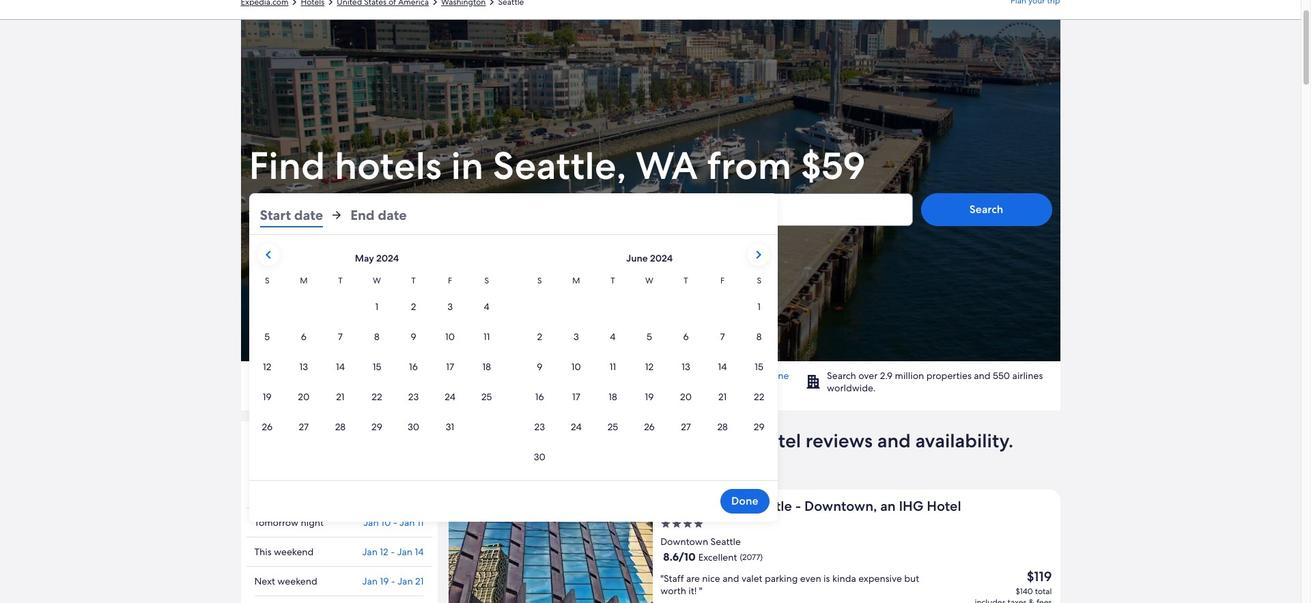 Task type: vqa. For each thing, say whether or not it's contained in the screenshot.
THE SWAP ORIGIN AND DESTINATION image
no



Task type: describe. For each thing, give the bounding box(es) containing it.
in
[[451, 141, 484, 191]]

2.9
[[880, 370, 893, 382]]

total
[[1035, 586, 1052, 597]]

4,224
[[534, 428, 583, 453]]

jan 12 - jan 14
[[362, 546, 424, 558]]

f for may 2024
[[448, 275, 452, 286]]

one
[[770, 370, 789, 382]]

"
[[699, 585, 703, 597]]

this
[[254, 546, 272, 558]]

one key
[[521, 370, 789, 394]]

parking
[[765, 572, 798, 585]]

seattle inside downtown seattle 8.6/10 excellent (2077)
[[711, 536, 741, 548]]

exterior image
[[448, 490, 652, 603]]

jan 19 - jan 21 link
[[362, 575, 424, 587]]

date for select date
[[312, 208, 335, 222]]

save 10% or more on over 100,000 hotels worldwide as a
[[521, 370, 770, 382]]

19
[[380, 575, 389, 587]]

this weekend
[[254, 546, 314, 558]]

kinda
[[833, 572, 856, 585]]

a
[[763, 370, 768, 382]]

fully inside compare 4,224 hotels, room rates, hotel reviews and availability. most hotels are fully refundable.
[[588, 450, 627, 475]]

start date button
[[260, 203, 323, 227]]

fully inside 'most hotels are fully refundable. because flexibility matters.'
[[343, 370, 361, 382]]

may 2024
[[355, 252, 399, 264]]

june
[[626, 252, 648, 264]]

find
[[249, 141, 325, 191]]

and inside "staff are nice and valet parking even is kinda expensive but worth it! "
[[723, 572, 739, 585]]

are inside "staff are nice and valet parking even is kinda expensive but worth it! "
[[686, 572, 700, 585]]

weekend for this weekend
[[274, 546, 314, 558]]

are inside compare 4,224 hotels, room rates, hotel reviews and availability. most hotels are fully refundable.
[[556, 450, 584, 475]]

or
[[563, 370, 573, 382]]

member.
[[537, 382, 578, 394]]

hotels,
[[588, 428, 647, 453]]

1 horizontal spatial seattle
[[748, 497, 792, 515]]

downtown
[[661, 536, 708, 548]]

compare 4,224 hotels, room rates, hotel reviews and availability. most hotels are fully refundable.
[[448, 428, 1014, 475]]

seattle,
[[493, 141, 627, 191]]

more
[[575, 370, 598, 382]]

100,000
[[635, 370, 672, 382]]

(2077)
[[740, 552, 763, 563]]

from
[[707, 141, 792, 191]]

key
[[521, 382, 537, 394]]

previous month image
[[260, 247, 276, 263]]

refundable. inside compare 4,224 hotels, room rates, hotel reviews and availability. most hotels are fully refundable.
[[632, 450, 734, 475]]

crowne plaza seattle - downtown, an ihg hotel
[[661, 497, 962, 515]]

end date button
[[351, 203, 407, 227]]

jan left 14
[[397, 546, 413, 558]]

refundable. inside 'most hotels are fully refundable. because flexibility matters.'
[[364, 370, 414, 382]]

jan 19 - jan 21
[[362, 575, 424, 587]]

xsmall image
[[683, 518, 693, 529]]

availability.
[[916, 428, 1014, 453]]

jan left 10
[[364, 516, 379, 529]]

$119 $140 total
[[1016, 568, 1052, 597]]

11
[[417, 516, 424, 529]]

Save Crowne Plaza Seattle - Downtown, an IHG Hotel to a trip checkbox
[[622, 498, 644, 520]]

$140
[[1016, 586, 1033, 597]]

2024 for may 2024
[[376, 252, 399, 264]]

jan left 12
[[362, 546, 378, 558]]

weekend for next weekend
[[278, 575, 317, 587]]

tomorrow night
[[254, 516, 324, 529]]

breadcrumbs region
[[0, 0, 1301, 20]]

2 xsmall image from the left
[[672, 518, 683, 529]]

save
[[521, 370, 541, 382]]

wizard region
[[241, 20, 1060, 522]]

"staff are nice and valet parking even is kinda expensive but worth it! "
[[661, 572, 920, 597]]

million
[[895, 370, 924, 382]]

because
[[416, 370, 452, 382]]

1 s from the left
[[265, 275, 269, 286]]

crowne
[[661, 497, 709, 515]]

an
[[881, 497, 896, 515]]

even
[[800, 572, 822, 585]]

1 xsmall image from the left
[[661, 518, 672, 529]]

done
[[732, 494, 759, 508]]

jan 12 - jan 14 link
[[362, 546, 424, 558]]

end
[[351, 206, 375, 224]]

8.6/10
[[663, 550, 696, 564]]

m for may 2024
[[300, 275, 308, 286]]

2 directional image from the left
[[325, 0, 337, 8]]

plaza
[[713, 497, 745, 515]]

- for 14
[[391, 546, 395, 558]]

search button
[[921, 193, 1052, 226]]

select date
[[279, 208, 335, 222]]

and inside compare 4,224 hotels, room rates, hotel reviews and availability. most hotels are fully refundable.
[[878, 428, 911, 453]]

3 xsmall image from the left
[[693, 518, 704, 529]]

14
[[415, 546, 424, 558]]

matters.
[[315, 382, 351, 394]]

jan left 19
[[362, 575, 378, 587]]

550
[[993, 370, 1010, 382]]

1 directional image from the left
[[429, 0, 441, 8]]

21
[[415, 575, 424, 587]]

ihg
[[899, 497, 924, 515]]

10
[[381, 516, 391, 529]]

start
[[260, 206, 291, 224]]

search for search over 2.9 million properties and 550 airlines worldwide.
[[827, 370, 856, 382]]

3 s from the left
[[538, 275, 542, 286]]

1 t from the left
[[338, 275, 343, 286]]

night
[[301, 516, 324, 529]]

most inside 'most hotels are fully refundable. because flexibility matters.'
[[274, 370, 296, 382]]



Task type: locate. For each thing, give the bounding box(es) containing it.
fully
[[343, 370, 361, 382], [588, 450, 627, 475]]

select
[[279, 208, 309, 222]]

date right end
[[378, 206, 407, 224]]

2024 right may
[[376, 252, 399, 264]]

reviews
[[806, 428, 873, 453]]

most inside compare 4,224 hotels, room rates, hotel reviews and availability. most hotels are fully refundable.
[[448, 450, 493, 475]]

1 horizontal spatial fully
[[588, 450, 627, 475]]

- left downtown, in the bottom right of the page
[[796, 497, 801, 515]]

are left hotels,
[[556, 450, 584, 475]]

2 vertical spatial are
[[686, 572, 700, 585]]

1 vertical spatial refundable.
[[632, 450, 734, 475]]

1 horizontal spatial f
[[721, 275, 725, 286]]

date inside end date button
[[378, 206, 407, 224]]

refundable.
[[364, 370, 414, 382], [632, 450, 734, 475]]

one key link
[[521, 370, 789, 394]]

end date
[[351, 206, 407, 224]]

downtown seattle 8.6/10 excellent (2077)
[[661, 536, 763, 564]]

next weekend
[[254, 575, 317, 587]]

may
[[355, 252, 374, 264]]

fully up save crowne plaza seattle - downtown, an ihg hotel to a trip option
[[588, 450, 627, 475]]

2024 for june 2024
[[650, 252, 673, 264]]

1 m from the left
[[300, 275, 308, 286]]

$59
[[801, 141, 866, 191]]

1 horizontal spatial directional image
[[325, 0, 337, 8]]

w down june 2024
[[646, 275, 654, 286]]

hotels inside 'most hotels are fully refundable. because flexibility matters.'
[[298, 370, 324, 382]]

start date
[[260, 206, 323, 224]]

xsmall image left xsmall image
[[661, 518, 672, 529]]

0 horizontal spatial are
[[327, 370, 340, 382]]

properties
[[927, 370, 972, 382]]

1 vertical spatial search
[[827, 370, 856, 382]]

it!
[[689, 585, 697, 597]]

0 horizontal spatial seattle
[[711, 536, 741, 548]]

date right select
[[312, 208, 335, 222]]

most hotels are fully refundable. because flexibility matters.
[[274, 370, 452, 394]]

as
[[752, 370, 761, 382]]

2024 right june
[[650, 252, 673, 264]]

0 vertical spatial most
[[274, 370, 296, 382]]

0 horizontal spatial w
[[373, 275, 381, 286]]

worldwide.
[[827, 382, 876, 394]]

2024
[[376, 252, 399, 264], [650, 252, 673, 264]]

m
[[300, 275, 308, 286], [573, 275, 580, 286]]

room
[[651, 428, 698, 453]]

0 horizontal spatial most
[[274, 370, 296, 382]]

are inside 'most hotels are fully refundable. because flexibility matters.'
[[327, 370, 340, 382]]

date inside select date "button"
[[312, 208, 335, 222]]

2 over from the left
[[859, 370, 878, 382]]

search over 2.9 million properties and 550 airlines worldwide.
[[827, 370, 1043, 394]]

seattle right plaza
[[748, 497, 792, 515]]

1 horizontal spatial m
[[573, 275, 580, 286]]

1 vertical spatial weekend
[[278, 575, 317, 587]]

0 horizontal spatial fully
[[343, 370, 361, 382]]

hotel
[[756, 428, 801, 453]]

0 horizontal spatial over
[[614, 370, 633, 382]]

hotels
[[335, 141, 442, 191], [298, 370, 324, 382], [674, 370, 701, 382], [498, 450, 551, 475]]

-
[[796, 497, 801, 515], [393, 516, 397, 529], [391, 546, 395, 558], [391, 575, 395, 587]]

0 vertical spatial are
[[327, 370, 340, 382]]

2 t from the left
[[411, 275, 416, 286]]

4 t from the left
[[684, 275, 688, 286]]

1 f from the left
[[448, 275, 452, 286]]

jan left 11
[[400, 516, 415, 529]]

0 horizontal spatial 2024
[[376, 252, 399, 264]]

refundable. up crowne at right bottom
[[632, 450, 734, 475]]

jan left "21"
[[398, 575, 413, 587]]

t
[[338, 275, 343, 286], [411, 275, 416, 286], [611, 275, 615, 286], [684, 275, 688, 286]]

and right nice
[[723, 572, 739, 585]]

0 horizontal spatial directional image
[[429, 0, 441, 8]]

0 horizontal spatial search
[[827, 370, 856, 382]]

hotel
[[927, 497, 962, 515]]

1 horizontal spatial most
[[448, 450, 493, 475]]

0 horizontal spatial m
[[300, 275, 308, 286]]

airlines
[[1013, 370, 1043, 382]]

0 horizontal spatial refundable.
[[364, 370, 414, 382]]

2 m from the left
[[573, 275, 580, 286]]

4 s from the left
[[757, 275, 762, 286]]

and left 550
[[974, 370, 991, 382]]

search
[[970, 202, 1004, 217], [827, 370, 856, 382]]

are right flexibility
[[327, 370, 340, 382]]

1 2024 from the left
[[376, 252, 399, 264]]

expensive
[[859, 572, 902, 585]]

0 horizontal spatial f
[[448, 275, 452, 286]]

date inside start date button
[[294, 206, 323, 224]]

1 directional image from the left
[[289, 0, 301, 8]]

w for may
[[373, 275, 381, 286]]

0 vertical spatial seattle
[[748, 497, 792, 515]]

is
[[824, 572, 830, 585]]

over inside search over 2.9 million properties and 550 airlines worldwide.
[[859, 370, 878, 382]]

0 vertical spatial search
[[970, 202, 1004, 217]]

search inside 'button'
[[970, 202, 1004, 217]]

1 horizontal spatial search
[[970, 202, 1004, 217]]

find hotels in seattle, wa from $59
[[249, 141, 866, 191]]

date
[[294, 206, 323, 224], [378, 206, 407, 224], [312, 208, 335, 222]]

0 vertical spatial fully
[[343, 370, 361, 382]]

on
[[600, 370, 611, 382]]

1 horizontal spatial are
[[556, 450, 584, 475]]

- for 21
[[391, 575, 395, 587]]

hotels inside compare 4,224 hotels, room rates, hotel reviews and availability. most hotels are fully refundable.
[[498, 450, 551, 475]]

12
[[380, 546, 388, 558]]

1 horizontal spatial 2024
[[650, 252, 673, 264]]

- for 11
[[393, 516, 397, 529]]

1 horizontal spatial and
[[878, 428, 911, 453]]

next
[[254, 575, 275, 587]]

select date button
[[249, 193, 442, 226]]

are left nice
[[686, 572, 700, 585]]

1 vertical spatial and
[[878, 428, 911, 453]]

$119
[[1027, 568, 1052, 585]]

over right on on the bottom
[[614, 370, 633, 382]]

xsmall image
[[661, 518, 672, 529], [672, 518, 683, 529], [693, 518, 704, 529]]

- right 10
[[393, 516, 397, 529]]

jan 10 - jan 11 link
[[364, 516, 424, 529]]

1 horizontal spatial directional image
[[486, 0, 498, 8]]

- right 19
[[391, 575, 395, 587]]

wa
[[636, 141, 698, 191]]

are
[[327, 370, 340, 382], [556, 450, 584, 475], [686, 572, 700, 585]]

date right start
[[294, 206, 323, 224]]

fully right flexibility
[[343, 370, 361, 382]]

date for start date
[[294, 206, 323, 224]]

flexibility
[[274, 382, 313, 394]]

0 horizontal spatial directional image
[[289, 0, 301, 8]]

1 vertical spatial fully
[[588, 450, 627, 475]]

xsmall image down crowne at right bottom
[[693, 518, 704, 529]]

done button
[[721, 489, 769, 514]]

2 directional image from the left
[[486, 0, 498, 8]]

0 vertical spatial weekend
[[274, 546, 314, 558]]

rates,
[[703, 428, 751, 453]]

june 2024
[[626, 252, 673, 264]]

directional image
[[289, 0, 301, 8], [325, 0, 337, 8]]

m for june 2024
[[573, 275, 580, 286]]

compare
[[448, 428, 529, 453]]

downtown,
[[805, 497, 877, 515]]

over
[[614, 370, 633, 382], [859, 370, 878, 382]]

2 2024 from the left
[[650, 252, 673, 264]]

1 w from the left
[[373, 275, 381, 286]]

1 horizontal spatial over
[[859, 370, 878, 382]]

1 horizontal spatial refundable.
[[632, 450, 734, 475]]

0 vertical spatial and
[[974, 370, 991, 382]]

valet
[[742, 572, 763, 585]]

seattle up excellent
[[711, 536, 741, 548]]

0 vertical spatial refundable.
[[364, 370, 414, 382]]

1 horizontal spatial w
[[646, 275, 654, 286]]

w down may 2024
[[373, 275, 381, 286]]

weekend
[[274, 546, 314, 558], [278, 575, 317, 587]]

worth
[[661, 585, 686, 597]]

nice
[[702, 572, 720, 585]]

search inside search over 2.9 million properties and 550 airlines worldwide.
[[827, 370, 856, 382]]

jan 10 - jan 11
[[364, 516, 424, 529]]

and inside search over 2.9 million properties and 550 airlines worldwide.
[[974, 370, 991, 382]]

tomorrow
[[254, 516, 299, 529]]

2 w from the left
[[646, 275, 654, 286]]

and right reviews
[[878, 428, 911, 453]]

xsmall image up downtown in the bottom of the page
[[672, 518, 683, 529]]

w for june
[[646, 275, 654, 286]]

excellent
[[699, 551, 737, 564]]

10%
[[544, 370, 561, 382]]

1 vertical spatial most
[[448, 450, 493, 475]]

1 vertical spatial are
[[556, 450, 584, 475]]

w
[[373, 275, 381, 286], [646, 275, 654, 286]]

2 vertical spatial and
[[723, 572, 739, 585]]

weekend down tomorrow night
[[274, 546, 314, 558]]

search for search
[[970, 202, 1004, 217]]

1 over from the left
[[614, 370, 633, 382]]

3 t from the left
[[611, 275, 615, 286]]

but
[[905, 572, 920, 585]]

next month image
[[750, 247, 767, 263]]

2 s from the left
[[485, 275, 489, 286]]

refundable. left because
[[364, 370, 414, 382]]

1 vertical spatial seattle
[[711, 536, 741, 548]]

seattle
[[748, 497, 792, 515], [711, 536, 741, 548]]

2 f from the left
[[721, 275, 725, 286]]

directional image
[[429, 0, 441, 8], [486, 0, 498, 8]]

worldwide
[[703, 370, 749, 382]]

- right 12
[[391, 546, 395, 558]]

jan
[[364, 516, 379, 529], [400, 516, 415, 529], [362, 546, 378, 558], [397, 546, 413, 558], [362, 575, 378, 587], [398, 575, 413, 587]]

over left 2.9
[[859, 370, 878, 382]]

date for end date
[[378, 206, 407, 224]]

2 horizontal spatial and
[[974, 370, 991, 382]]

f for june 2024
[[721, 275, 725, 286]]

"staff
[[661, 572, 684, 585]]

0 horizontal spatial and
[[723, 572, 739, 585]]

weekend down this weekend
[[278, 575, 317, 587]]

2 horizontal spatial are
[[686, 572, 700, 585]]



